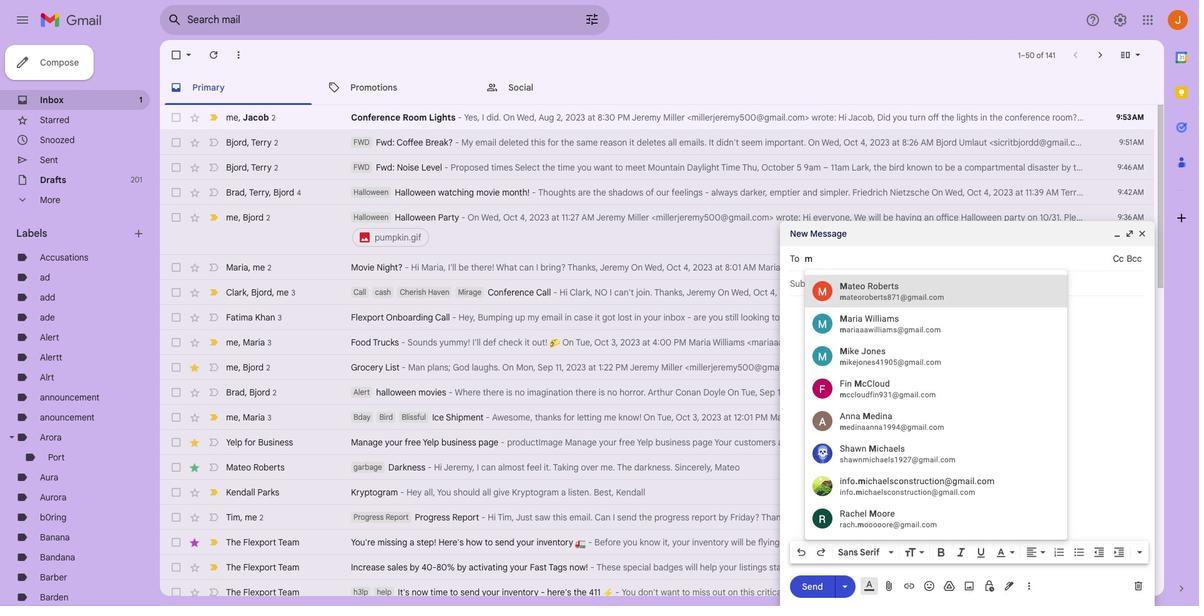 Task type: locate. For each thing, give the bounding box(es) containing it.
m inside the m aria williams m ariaaawilliams@gmail.com
[[840, 326, 847, 334]]

on up join.
[[631, 262, 643, 273]]

call left hey,
[[435, 312, 450, 323]]

insert link ‪(⌘k)‬ image
[[904, 580, 916, 592]]

2 inside tim , me 2
[[260, 513, 264, 522]]

row down conan
[[160, 405, 1200, 430]]

None text field
[[805, 247, 1114, 270]]

just
[[1025, 262, 1042, 273], [516, 512, 533, 523]]

2 thanks from the left
[[1157, 412, 1184, 423]]

we
[[855, 212, 867, 223], [993, 562, 1006, 573]]

i right the no
[[610, 287, 612, 298]]

help right h3lp
[[377, 587, 392, 597]]

this for want
[[741, 587, 755, 598]]

1 horizontal spatial business
[[656, 437, 691, 448]]

⚡ image
[[603, 588, 614, 599]]

social tab
[[476, 70, 634, 105]]

2 bjord , terry 2 from the top
[[226, 162, 278, 173]]

1 horizontal spatial send
[[871, 362, 891, 373]]

fwd: for fwd: noise level
[[376, 162, 395, 173]]

all
[[668, 137, 677, 148], [483, 487, 491, 498]]

can
[[595, 512, 611, 523]]

0 vertical spatial all
[[668, 137, 677, 148]]

by left 40-
[[410, 562, 420, 573]]

6 row from the top
[[160, 255, 1167, 280]]

sans serif option
[[836, 546, 887, 559]]

1 vertical spatial umlaut
[[869, 287, 897, 298]]

None checkbox
[[170, 49, 182, 61], [170, 111, 182, 124], [170, 161, 182, 174], [170, 286, 182, 299], [170, 336, 182, 349], [170, 361, 182, 374], [170, 386, 182, 399], [170, 411, 182, 424], [170, 436, 182, 449], [170, 461, 182, 474], [170, 486, 182, 499], [170, 536, 182, 549], [170, 561, 182, 574], [170, 586, 182, 599], [170, 49, 182, 61], [170, 111, 182, 124], [170, 161, 182, 174], [170, 286, 182, 299], [170, 336, 182, 349], [170, 361, 182, 374], [170, 386, 182, 399], [170, 411, 182, 424], [170, 436, 182, 449], [170, 461, 182, 474], [170, 486, 182, 499], [170, 536, 182, 549], [170, 561, 182, 574], [170, 586, 182, 599]]

your right the getting
[[845, 587, 863, 598]]

2 vertical spatial it
[[525, 337, 530, 348]]

kendall
[[226, 487, 255, 498], [617, 487, 646, 498]]

0 horizontal spatial send
[[461, 587, 480, 598]]

1 vertical spatial the flexport team
[[226, 562, 300, 573]]

sep for sep 29
[[1122, 537, 1135, 547]]

you left know
[[623, 537, 638, 548]]

0 horizontal spatial you
[[437, 487, 452, 498]]

to down 80%
[[450, 587, 458, 598]]

None checkbox
[[170, 136, 182, 149], [170, 186, 182, 199], [170, 211, 182, 224], [170, 261, 182, 274], [170, 311, 182, 324], [170, 511, 182, 524], [170, 136, 182, 149], [170, 186, 182, 199], [170, 211, 182, 224], [170, 261, 182, 274], [170, 311, 182, 324], [170, 511, 182, 524]]

progress inside progress report progress report - hi tim, just saw this email. can i send the progress report by friday? thanks, jeremy on sun, oct 1, 2023 at 7:00 am tim burton <timburton1006@gmail.com> wrote: hello jeremy, j
[[354, 512, 384, 522]]

0 vertical spatial out
[[794, 562, 808, 573]]

labels
[[16, 227, 47, 240]]

attach files image
[[884, 580, 896, 592]]

row
[[160, 105, 1155, 130], [160, 130, 1198, 155], [160, 155, 1200, 180], [160, 180, 1200, 205], [160, 205, 1200, 255], [160, 255, 1167, 280], [160, 280, 1200, 305], [160, 305, 1200, 330], [160, 330, 1172, 355], [160, 355, 1155, 380], [160, 380, 1200, 405], [160, 405, 1200, 430], [160, 430, 1155, 455], [160, 455, 1155, 480], [160, 480, 1155, 505], [160, 505, 1200, 530], [160, 530, 1200, 555], [160, 555, 1200, 580], [160, 580, 1200, 605]]

accusations
[[40, 252, 88, 263]]

pop out image
[[1126, 229, 1136, 239]]

2 kendall from the left
[[617, 487, 646, 498]]

1 vertical spatial this
[[553, 512, 568, 523]]

<millerjeremy500@gmail.com> inside cell
[[652, 212, 774, 223]]

<millerjeremy500@gmail.com> up seem
[[688, 112, 810, 123]]

and left supply
[[916, 312, 931, 323]]

m down "conference call - hi clark, no i can't join. thanks, jeremy on wed, oct 4, 2023 at 7:56 am bjord umlaut <sicritbjordd@gmail.com> wrote: no grand idea was ever born in a conferenc"
[[840, 314, 848, 324]]

2 me , maria 3 from the top
[[226, 412, 272, 423]]

0 vertical spatial roberts
[[868, 281, 900, 291]]

.m inside rachel m oore rach .m ooooore@gmail.com
[[856, 521, 865, 529]]

no
[[1031, 287, 1043, 298]]

on
[[1028, 212, 1038, 223], [825, 437, 835, 448], [728, 587, 738, 598]]

- right list
[[402, 362, 406, 373]]

15 row from the top
[[160, 480, 1155, 505]]

th
[[1192, 587, 1200, 598]]

2 m from the top
[[840, 326, 847, 334]]

increase sales by 40-80% by activating your fast tags now! - these special badges will help your listings stand out and attract more shoppers. a dear merchant , we have great news - you've successfully connected
[[351, 562, 1200, 573]]

break?
[[426, 137, 453, 148]]

and left the simpler.
[[803, 187, 818, 198]]

8:30
[[598, 112, 616, 123]]

favorite
[[1114, 387, 1145, 398]]

pm right 8:30
[[618, 112, 631, 123]]

miller for 1:22
[[662, 362, 683, 373]]

aurora link
[[40, 492, 67, 503]]

2 fwd from the top
[[354, 162, 370, 172]]

arora
[[40, 432, 62, 443]]

Subject field
[[791, 277, 1146, 290]]

is
[[507, 387, 513, 398], [599, 387, 605, 398]]

0 horizontal spatial everyone,
[[814, 212, 853, 223]]

1 vertical spatial bjord , terry 2
[[226, 162, 278, 173]]

fwd inside fwd fwd: noise level - proposed times select the time you want to meet mountain daylight time thu, october 5 9am – 11am lark, the bird known to be a compartmental disaster by the fda, has made off with the a
[[354, 162, 370, 172]]

1 horizontal spatial mateo
[[715, 462, 740, 473]]

insert files using drive image
[[944, 580, 956, 592]]

miller down the 4:00
[[662, 362, 683, 373]]

am inside cell
[[582, 212, 595, 223]]

0 horizontal spatial report
[[386, 512, 409, 522]]

<mariaaawilliams@gmail.com> down "ccloudfin931@gmail.com"
[[829, 412, 949, 423]]

at left the 4:00
[[643, 337, 651, 348]]

terry left 4
[[249, 187, 269, 198]]

it left got
[[595, 312, 600, 323]]

1 horizontal spatial you
[[622, 587, 636, 598]]

2 down brad , terry , bjord 4
[[266, 213, 270, 222]]

bjord down brad , terry , bjord 4
[[243, 212, 264, 223]]

1 horizontal spatial alert
[[354, 387, 370, 397]]

2 fwd: from the top
[[376, 162, 395, 173]]

bjord up brad , terry , bjord 4
[[226, 162, 247, 173]]

your
[[715, 437, 732, 448]]

sep for sep 27
[[1122, 587, 1135, 597]]

0 horizontal spatial just
[[516, 512, 533, 523]]

fwd left coffee
[[354, 137, 370, 147]]

alert inside labels 'navigation'
[[40, 332, 59, 343]]

0 vertical spatial off
[[929, 112, 940, 123]]

times!
[[911, 537, 935, 548]]

imagination
[[527, 387, 573, 398]]

badges
[[654, 562, 683, 573]]

all left give
[[483, 487, 491, 498]]

the down the we've
[[1183, 162, 1196, 173]]

alert inside alert halloween movies - where there is no imagination there is no horror. arthur conan doyle on tue, sep 12, 2023 at 2:50 pm brad klo <klobrad84@gmail.com> wrote: hey guys what are your favorite halloween mo
[[354, 387, 370, 397]]

umlaut
[[960, 137, 988, 148], [869, 287, 897, 298]]

1 vertical spatial i'll
[[473, 337, 481, 348]]

0 horizontal spatial business
[[442, 437, 477, 448]]

2 the flexport team from the top
[[226, 562, 300, 573]]

2 team from the top
[[278, 562, 300, 573]]

0 horizontal spatial now
[[412, 587, 428, 598]]

0 horizontal spatial mateo
[[226, 462, 251, 473]]

2 vertical spatial tue,
[[658, 412, 674, 423]]

just right tim, on the bottom
[[516, 512, 533, 523]]

support image
[[1086, 12, 1101, 27]]

should
[[454, 487, 480, 498]]

our right sans at the bottom
[[862, 537, 875, 548]]

tim
[[226, 512, 240, 523], [950, 512, 965, 523]]

sending
[[1044, 262, 1076, 273]]

tue, down arthur
[[658, 412, 674, 423]]

here's
[[547, 587, 572, 598]]

8 row from the top
[[160, 305, 1200, 330]]

m down logistics
[[840, 326, 847, 334]]

movie
[[477, 187, 500, 198]]

0 horizontal spatial roberts
[[254, 462, 285, 473]]

halloween down list
[[376, 387, 416, 398]]

conference
[[351, 112, 401, 123], [488, 287, 534, 298]]

0 vertical spatial it
[[630, 137, 635, 148]]

aria
[[848, 314, 863, 324]]

wrote: left the jacob,
[[812, 112, 837, 123]]

your up the fast
[[517, 537, 535, 548]]

m inside m ateo roberts m ateoroberts871@gmail.com
[[840, 293, 847, 302]]

jeremy up the "deletes"
[[632, 112, 662, 123]]

1 horizontal spatial our
[[862, 537, 875, 548]]

cell
[[351, 211, 1200, 249], [1110, 311, 1155, 324], [1110, 336, 1155, 349], [1110, 361, 1155, 374], [1110, 386, 1155, 399], [1110, 411, 1155, 424], [1110, 436, 1155, 449], [1110, 461, 1155, 474], [1110, 486, 1155, 499], [1110, 511, 1155, 524]]

report inside progress report progress report - hi tim, just saw this email. can i send the progress report by friday? thanks, jeremy on sun, oct 1, 2023 at 7:00 am tim burton <timburton1006@gmail.com> wrote: hello jeremy, j
[[386, 512, 409, 522]]

1 vertical spatial of
[[646, 187, 654, 198]]

2 manage from the left
[[565, 437, 597, 448]]

1 vertical spatial fwd:
[[376, 162, 395, 173]]

sep left the 28
[[1122, 562, 1135, 572]]

1 me , maria 3 from the top
[[226, 337, 272, 348]]

1 manage from the left
[[351, 437, 383, 448]]

1 horizontal spatial conference
[[488, 287, 534, 298]]

be inside cell
[[884, 212, 894, 223]]

everyone, up subject field
[[984, 262, 1023, 273]]

your
[[1122, 212, 1140, 223], [644, 312, 662, 323], [817, 312, 834, 323], [908, 362, 926, 373], [1095, 387, 1112, 398], [385, 437, 403, 448], [599, 437, 617, 448], [1001, 437, 1019, 448], [517, 537, 535, 548], [673, 537, 690, 548], [1170, 537, 1188, 548], [510, 562, 528, 573], [720, 562, 738, 573], [482, 587, 500, 598], [845, 587, 863, 598], [1106, 587, 1123, 598]]

labels heading
[[16, 227, 132, 240]]

new
[[791, 228, 809, 239]]

0 horizontal spatial on
[[728, 587, 738, 598]]

0 vertical spatial and
[[803, 187, 818, 198]]

8:01 am
[[1119, 262, 1145, 272]]

row containing yelp for business
[[160, 430, 1155, 455]]

me , maria 3 down the "fatima khan 3"
[[226, 337, 272, 348]]

row up it,
[[160, 505, 1200, 530]]

progress down all,
[[415, 512, 450, 523]]

zone
[[1126, 337, 1146, 348]]

alert for alert
[[40, 332, 59, 343]]

fwd: for fwd: coffee break?
[[376, 137, 395, 148]]

1 m from the top
[[840, 293, 847, 302]]

flexport onboarding call - hey, bumping up my email in case it got lost in your inbox - are you still looking to improve your logistics operations and supply chain? if you found what you were looking for, just let me kno
[[351, 312, 1200, 323]]

2 for row containing tim
[[260, 513, 264, 522]]

bcc
[[1127, 253, 1143, 264]]

older image
[[1095, 49, 1107, 61]]

1 vertical spatial all
[[483, 487, 491, 498]]

0 vertical spatial <mariaaawilliams@gmail.com>
[[817, 262, 938, 273]]

there, for congratulations!
[[944, 587, 967, 598]]

2 horizontal spatial on
[[1028, 212, 1038, 223]]

m inside m ike jones m ikejones41905@gmail.com
[[840, 358, 847, 367]]

1 it's from the left
[[398, 587, 410, 598]]

seems
[[1122, 137, 1148, 148]]

for,
[[1130, 312, 1143, 323]]

19 row from the top
[[160, 580, 1200, 605]]

more
[[40, 194, 60, 206]]

0 vertical spatial fwd:
[[376, 137, 395, 148]]

alert up alertt
[[40, 332, 59, 343]]

0 horizontal spatial will
[[686, 562, 698, 573]]

formatting options toolbar
[[791, 541, 1149, 564]]

2 free from the left
[[619, 437, 635, 448]]

attract
[[827, 562, 854, 573]]

1 row from the top
[[160, 105, 1155, 130]]

food
[[1020, 337, 1038, 348]]

2 halloween from the left
[[1147, 387, 1187, 398]]

help up the miss
[[700, 562, 718, 573]]

0 vertical spatial fwd
[[354, 137, 370, 147]]

1 horizontal spatial kendall
[[617, 487, 646, 498]]

0 vertical spatial 1
[[1019, 50, 1021, 60]]

2 there from the left
[[576, 387, 597, 398]]

claiming
[[966, 437, 999, 448]]

maria , me 2
[[226, 262, 272, 273]]

1 vertical spatial email
[[542, 312, 563, 323]]

snoozed link
[[40, 134, 75, 146]]

kryptogram down garbage
[[351, 487, 398, 498]]

dear
[[928, 562, 947, 573]]

alert for alert halloween movies - where there is no imagination there is no horror. arthur conan doyle on tue, sep 12, 2023 at 2:50 pm brad klo <klobrad84@gmail.com> wrote: hey guys what are your favorite halloween mo
[[354, 387, 370, 397]]

0 horizontal spatial alert
[[40, 332, 59, 343]]

pumpkin.gif
[[375, 232, 422, 243]]

1 vertical spatial everyone,
[[984, 262, 1023, 273]]

kryptogram down feel
[[512, 487, 559, 498]]

2 horizontal spatial yelp
[[637, 437, 654, 448]]

fatima khan 3
[[226, 312, 282, 323]]

friendly
[[1085, 262, 1115, 273]]

italic ‪(⌘i)‬ image
[[956, 546, 968, 559]]

2 page from the left
[[693, 437, 713, 448]]

1 vertical spatial there,
[[944, 587, 967, 598]]

0 vertical spatial the flexport team
[[226, 537, 300, 548]]

2 horizontal spatial it
[[630, 137, 635, 148]]

row containing maria
[[160, 255, 1167, 280]]

main content containing primary
[[160, 40, 1200, 606]]

yelp down the ice
[[423, 437, 439, 448]]

this left critical
[[741, 587, 755, 598]]

proposed
[[451, 162, 489, 173]]

1 horizontal spatial free
[[619, 437, 635, 448]]

to left improve
[[772, 312, 780, 323]]

- right '⚡' icon
[[616, 587, 620, 598]]

am right the 7:00
[[935, 512, 949, 523]]

me.
[[601, 462, 615, 473]]

cell containing halloween party
[[351, 211, 1200, 249]]

16 row from the top
[[160, 505, 1200, 530]]

your down the activating
[[482, 587, 500, 598]]

10 row from the top
[[160, 355, 1155, 380]]

just up no
[[1025, 262, 1042, 273]]

2 vertical spatial of
[[1084, 412, 1093, 423]]

1 team from the top
[[278, 537, 300, 548]]

report
[[692, 512, 717, 523]]

2 it's from the left
[[1037, 587, 1049, 598]]

manage your free yelp business page - productimage manage your free yelp business page your customers are already on yelp. connect with them now by claiming your free page. sign up
[[351, 437, 1094, 448]]

you right did
[[893, 112, 908, 123]]

2 vertical spatial on
[[728, 587, 738, 598]]

0 horizontal spatial can
[[482, 462, 496, 473]]

your left the fast
[[510, 562, 528, 573]]

0 horizontal spatial want
[[594, 162, 613, 173]]

maria
[[226, 262, 248, 273], [759, 262, 781, 273], [243, 337, 265, 348], [689, 337, 711, 348], [243, 412, 265, 423], [771, 412, 793, 423]]

1 horizontal spatial no
[[608, 387, 618, 398]]

1 vertical spatial <millerjeremy500@gmail.com>
[[652, 212, 774, 223]]

29
[[1137, 537, 1145, 547]]

edina
[[871, 411, 893, 421]]

1 vertical spatial alert
[[354, 387, 370, 397]]

business
[[258, 437, 293, 448]]

1 horizontal spatial there
[[576, 387, 597, 398]]

m inside rachel m oore rach .m ooooore@gmail.com
[[870, 509, 878, 519]]

1 fwd: from the top
[[376, 137, 395, 148]]

0 vertical spatial umlaut
[[960, 137, 988, 148]]

there!
[[471, 262, 495, 273]]

info up rachel on the right bottom of the page
[[840, 488, 854, 497]]

1 mateo from the left
[[226, 462, 251, 473]]

alert
[[40, 332, 59, 343], [354, 387, 370, 397]]

2 inside maria , me 2
[[268, 263, 272, 272]]

17 row from the top
[[160, 530, 1200, 555]]

fwd for fwd: noise level
[[354, 162, 370, 172]]

1 the flexport team from the top
[[226, 537, 300, 548]]

5 m from the top
[[840, 423, 847, 432]]

2 up business
[[273, 388, 277, 397]]

4, left 8:01
[[684, 262, 691, 273]]

regards,
[[1080, 112, 1115, 123]]

how
[[466, 537, 483, 548]]

terry for halloween watching movie month!
[[249, 187, 269, 198]]

<sicritbjordd@gmail.com> up supply
[[900, 287, 1002, 298]]

conan
[[676, 387, 702, 398]]

on inside cell
[[468, 212, 480, 223]]

and
[[803, 187, 818, 198], [916, 312, 931, 323], [810, 562, 825, 573]]

1 fwd from the top
[[354, 137, 370, 147]]

18 row from the top
[[160, 555, 1200, 580]]

williams inside the m aria williams m ariaaawilliams@gmail.com
[[866, 314, 900, 324]]

kryptogram
[[351, 487, 398, 498], [512, 487, 559, 498]]

info down the shawn
[[840, 476, 856, 486]]

new message dialog
[[781, 221, 1156, 606]]

list box
[[805, 275, 1068, 535]]

sep 27
[[1122, 587, 1145, 597]]

conference
[[1006, 112, 1051, 123]]

Search mail text field
[[187, 14, 550, 26]]

on inside cell
[[1028, 212, 1038, 223]]

tab list
[[1165, 40, 1200, 561], [160, 70, 1165, 105]]

0 horizontal spatial free
[[405, 437, 421, 448]]

has right "fda," at the top
[[1110, 162, 1124, 173]]

arora link
[[40, 432, 62, 443]]

seem
[[742, 137, 763, 148]]

<millerjeremy500@gmail.com> up alert halloween movies - where there is no imagination there is no horror. arthur conan doyle on tue, sep 12, 2023 at 2:50 pm brad klo <klobrad84@gmail.com> wrote: hey guys what are your favorite halloween mo
[[685, 362, 808, 373]]

cc link
[[1114, 251, 1125, 266]]

None search field
[[160, 5, 610, 35]]

me up the "fatima khan 3"
[[277, 287, 289, 298]]

progress
[[415, 512, 450, 523], [354, 512, 384, 522]]

brad for bjord
[[226, 387, 245, 398]]

brad for terry
[[226, 187, 245, 198]]

2 inside me , jacob 2
[[272, 113, 276, 122]]

a left dear
[[920, 562, 925, 573]]

customers
[[735, 437, 776, 448]]

fwd inside fwd fwd: coffee break? - my email deleted this for the same reason it deletes all emails. it didn't seem important. on wed, oct 4, 2023 at 8:26 am bjord umlaut <sicritbjordd@gmail.com> wrote: seems to me we've
[[354, 137, 370, 147]]

13 row from the top
[[160, 430, 1155, 455]]

1 horizontal spatial email
[[542, 312, 563, 323]]

insert signature image
[[1004, 580, 1016, 592]]

it
[[630, 137, 635, 148], [595, 312, 600, 323], [525, 337, 530, 348]]

1 horizontal spatial it
[[595, 312, 600, 323]]

underline ‪(⌘u)‬ image
[[976, 547, 988, 559]]

1 no from the left
[[515, 387, 525, 398]]

1 halloween from the left
[[376, 387, 416, 398]]

now right them
[[935, 437, 952, 448]]

4 m from the top
[[840, 391, 847, 399]]

khan
[[255, 312, 275, 323]]

kryptogram - hey all, you should all give kryptogram a listen. best, kendall
[[351, 487, 646, 498]]

everyone, inside cell
[[814, 212, 853, 223]]

2 for row containing maria
[[268, 263, 272, 272]]

0 horizontal spatial progress
[[354, 512, 384, 522]]

3 free from the left
[[1021, 437, 1037, 448]]

shipping
[[1125, 587, 1159, 598]]

1 horizontal spatial will
[[732, 537, 744, 548]]

advanced search options image
[[580, 7, 605, 32]]

2023 inside cell
[[530, 212, 550, 223]]

0 vertical spatial conference
[[351, 112, 401, 123]]

m for ateo roberts
[[840, 293, 847, 302]]

hi up all,
[[434, 462, 442, 473]]

1 vertical spatial team
[[278, 562, 300, 573]]

on up an
[[932, 187, 944, 198]]

jeremy up horror.
[[630, 362, 659, 373]]

for down the 2,
[[548, 137, 559, 148]]

0 horizontal spatial page
[[479, 437, 499, 448]]

10/31.
[[1040, 212, 1063, 223]]

up
[[515, 312, 526, 323]]

m down fin on the bottom
[[840, 391, 847, 399]]

team for you're missing a step! here's how to send your inventory
[[278, 537, 300, 548]]

m for aria williams
[[840, 326, 847, 334]]

<klobrad84@gmail.com>
[[893, 387, 990, 398]]

row up progress
[[160, 455, 1155, 480]]

terry for fwd: coffee break?
[[251, 137, 272, 148]]

1 vertical spatial just
[[516, 512, 533, 523]]

.m for info
[[854, 488, 863, 497]]

14 row from the top
[[160, 455, 1155, 480]]

listings
[[740, 562, 767, 573]]

jeremy up shelves
[[794, 512, 823, 523]]

insert photo image
[[964, 580, 976, 592]]

the flexport team for you're missing a step! here's how to send your inventory
[[226, 537, 300, 548]]

0 horizontal spatial there
[[483, 387, 504, 398]]

3 right khan on the bottom of the page
[[278, 313, 282, 322]]

halloween inside 'halloween halloween watching movie month! - thoughts are the shadows of our feelings - always darker, emptier and simpler. friedrich nietzsche on wed, oct 4, 2023 at 11:39 am terry turtle <terryturtle85@gmail.c'
[[354, 187, 389, 197]]

it right reason in the right of the page
[[630, 137, 635, 148]]

thanks, up clark,
[[568, 262, 599, 273]]

1 vertical spatial miller
[[628, 212, 650, 223]]

1 vertical spatial info
[[840, 488, 854, 497]]

2 inside brad , bjord 2
[[273, 388, 277, 397]]

the flexport team for increase sales by 40-80% by activating your fast tags now!
[[226, 562, 300, 573]]

main content
[[160, 40, 1200, 606]]

ccloud
[[863, 379, 891, 389]]

connect
[[858, 437, 892, 448]]

row down inbox
[[160, 330, 1172, 355]]

0 horizontal spatial out
[[713, 587, 726, 598]]

me up clark , bjord , me 3
[[253, 262, 265, 273]]

miller inside cell
[[628, 212, 650, 223]]

0 horizontal spatial i'll
[[448, 262, 457, 273]]

step
[[786, 587, 804, 598]]

new message
[[791, 228, 847, 239]]

7 row from the top
[[160, 280, 1200, 305]]

on up 9am
[[809, 137, 820, 148]]

friday?
[[731, 512, 760, 523]]

none text field inside 'new message' dialog
[[805, 247, 1114, 270]]

gmail image
[[40, 7, 108, 32]]

11 row from the top
[[160, 380, 1200, 405]]

2 horizontal spatial off
[[1151, 162, 1162, 173]]

3 row from the top
[[160, 155, 1200, 180]]

on right the 🌮 "image"
[[563, 337, 574, 348]]

1 horizontal spatial is
[[599, 387, 605, 398]]

1 page from the left
[[479, 437, 499, 448]]

1 horizontal spatial yelp
[[423, 437, 439, 448]]

0 vertical spatial help
[[700, 562, 718, 573]]

row up mountain
[[160, 130, 1198, 155]]

m aria williams m ariaaawilliams@gmail.com
[[840, 314, 942, 334]]

send down the activating
[[461, 587, 480, 598]]

no
[[595, 287, 608, 298]]

1 inside labels 'navigation'
[[139, 95, 142, 104]]

1 free from the left
[[405, 437, 421, 448]]

0 vertical spatial a
[[920, 562, 925, 573]]

maria up grocery list - man plans; god laughs. on mon, sep 11, 2023 at 1:22 pm jeremy miller <millerjeremy500@gmail.com> wrote: hi terry, send me your grocery list. thanks, jer
[[689, 337, 711, 348]]

terry for fwd: noise level
[[251, 162, 272, 173]]

at left 8:30
[[588, 112, 596, 123]]

- right "news"
[[1075, 562, 1079, 573]]

1 horizontal spatial out
[[794, 562, 808, 573]]

1 is from the left
[[507, 387, 513, 398]]

shoppers.
[[878, 562, 918, 573]]

numbered list ‪(⌘⇧7)‬ image
[[1054, 546, 1066, 559]]

check
[[499, 337, 523, 348]]

m inside m ike jones m ikejones41905@gmail.com
[[840, 346, 848, 356]]

1 vertical spatial me , maria 3
[[226, 412, 272, 423]]

3 m from the top
[[840, 358, 847, 367]]

m right anna
[[863, 411, 871, 421]]

hey down ariaaawilliams@gmail.com in the bottom of the page
[[897, 337, 912, 348]]

send right can
[[618, 512, 637, 523]]

party
[[438, 212, 459, 223]]

the right select
[[542, 162, 556, 173]]

0 horizontal spatial we
[[855, 212, 867, 223]]

movies
[[419, 387, 447, 398]]

0 horizontal spatial of
[[646, 187, 654, 198]]

1 thanks from the left
[[535, 412, 562, 423]]

clark , bjord , me 3
[[226, 287, 296, 298]]

1 horizontal spatial this
[[553, 512, 568, 523]]

inbox
[[40, 94, 64, 106]]

progress up you're
[[354, 512, 384, 522]]

1 bjord , terry 2 from the top
[[226, 137, 278, 148]]

at left 1:22
[[589, 362, 597, 373]]

- right "level"
[[445, 162, 449, 173]]

no left horror.
[[608, 387, 618, 398]]



Task type: describe. For each thing, give the bounding box(es) containing it.
0 horizontal spatial our
[[657, 187, 670, 198]]

2 horizontal spatial time
[[1051, 587, 1068, 598]]

will inside cell
[[869, 212, 882, 223]]

50
[[1026, 50, 1035, 60]]

- left where
[[449, 387, 453, 398]]

- inside cell
[[462, 212, 466, 223]]

don't
[[639, 587, 659, 598]]

main menu image
[[15, 12, 30, 27]]

5 row from the top
[[160, 205, 1200, 255]]

am right 8:26
[[921, 137, 934, 148]]

in right born
[[1148, 287, 1155, 298]]

jeremy inside cell
[[597, 212, 626, 223]]

bjord , terry 2 for fwd: coffee break?
[[226, 137, 278, 148]]

wrote: up 2:50
[[810, 362, 835, 373]]

oct down 'compartmental'
[[968, 187, 982, 198]]

sun,
[[839, 512, 856, 523]]

to right seems
[[1151, 137, 1159, 148]]

conference for conference call - hi clark, no i can't join. thanks, jeremy on wed, oct 4, 2023 at 7:56 am bjord umlaut <sicritbjordd@gmail.com> wrote: no grand idea was ever born in a conferenc
[[488, 287, 534, 298]]

3 inside the "fatima khan 3"
[[278, 313, 282, 322]]

sep for sep 28
[[1122, 562, 1135, 572]]

yelp for business
[[226, 437, 293, 448]]

1 looking from the left
[[741, 312, 770, 323]]

1 kryptogram from the left
[[351, 487, 398, 498]]

movie night? - hi maria, i'll be there! what can i bring? thanks, jeremy on wed, oct 4, 2023 at 8:01 am maria williams <mariaaawilliams@gmail.com> wrote: hey everyone, just sending a friendly invitation for
[[351, 262, 1167, 273]]

promotions tab
[[318, 70, 476, 105]]

1 vertical spatial now
[[412, 587, 428, 598]]

shi
[[1190, 537, 1200, 548]]

1 for 1
[[139, 95, 142, 104]]

toggle split pane mode image
[[1120, 49, 1132, 61]]

7:56
[[812, 287, 829, 298]]

- sounds yummy! i'll def check it out!
[[399, 337, 550, 348]]

refresh image
[[207, 49, 220, 61]]

3 up business
[[268, 413, 272, 422]]

m inside the m aria williams m ariaaawilliams@gmail.com
[[840, 314, 848, 324]]

rachel m oore rach .m ooooore@gmail.com
[[840, 509, 938, 529]]

your right it,
[[673, 537, 690, 548]]

1 vertical spatial our
[[862, 537, 875, 548]]

your right claiming
[[1001, 437, 1019, 448]]

toggle confidential mode image
[[984, 580, 996, 592]]

settings image
[[1114, 12, 1129, 27]]

the up know
[[639, 512, 652, 523]]

now!
[[570, 562, 588, 573]]

a left listen.
[[562, 487, 566, 498]]

4:00
[[653, 337, 672, 348]]

in left case
[[565, 312, 572, 323]]

a left conferenc
[[1157, 287, 1162, 298]]

1 yelp from the left
[[226, 437, 243, 448]]

oct left 1,
[[858, 512, 873, 523]]

m inside anna m edina m edinaanna1994@gmail.com
[[840, 423, 847, 432]]

row containing fatima khan
[[160, 305, 1200, 330]]

me left know!
[[604, 412, 617, 423]]

wrote: up claiming
[[952, 412, 976, 423]]

🌮 image
[[550, 338, 561, 349]]

plan
[[1161, 587, 1178, 598]]

ade
[[40, 312, 55, 323]]

let
[[1161, 312, 1171, 323]]

1 vertical spatial has
[[1109, 412, 1123, 423]]

saw
[[535, 512, 551, 523]]

labels navigation
[[0, 40, 160, 606]]

Message Body text field
[[791, 302, 1146, 537]]

an
[[925, 212, 935, 223]]

1,
[[875, 512, 881, 523]]

oct up inbox
[[667, 262, 682, 273]]

trucks
[[373, 337, 399, 348]]

primary tab
[[160, 70, 317, 105]]

2 for first row
[[272, 113, 276, 122]]

your down "7:56"
[[817, 312, 834, 323]]

1 horizontal spatial 3,
[[693, 412, 700, 423]]

bjord down lights
[[937, 137, 957, 148]]

send inside button
[[803, 581, 824, 592]]

m inside anna m edina m edinaanna1994@gmail.com
[[863, 411, 871, 421]]

me right let
[[1174, 312, 1186, 323]]

halloween inside halloween halloween party - on wed, oct 4, 2023 at 11:27 am jeremy miller <millerjeremy500@gmail.com> wrote: hi everyone, we will be having an office halloween party on 10/31. please submit your costume ideas
[[354, 212, 389, 222]]

2023 down did
[[871, 137, 890, 148]]

more formatting options image
[[1134, 546, 1147, 559]]

search mail image
[[164, 9, 186, 31]]

2 vertical spatial send
[[461, 587, 480, 598]]

to left the miss
[[683, 587, 691, 598]]

1 vertical spatial a
[[926, 587, 931, 598]]

am right 8:01
[[744, 262, 757, 273]]

m inside fin m ccloud m ccloudfin931@gmail.com
[[855, 379, 863, 389]]

message
[[811, 228, 847, 239]]

you're
[[351, 537, 375, 548]]

2 info from the top
[[840, 488, 854, 497]]

2 for third row
[[274, 163, 278, 172]]

wed, down 8:01
[[732, 287, 752, 298]]

12 row from the top
[[160, 405, 1200, 430]]

ice
[[432, 412, 444, 423]]

1 horizontal spatial report
[[453, 512, 480, 523]]

your down bird
[[385, 437, 403, 448]]

1 info from the top
[[840, 476, 856, 486]]

accusations link
[[40, 252, 88, 263]]

be right known
[[946, 162, 956, 173]]

1 vertical spatial will
[[732, 537, 744, 548]]

me down brad , bjord 2
[[226, 412, 238, 423]]

on left sun,
[[825, 512, 837, 523]]

1 for 1 50 of 141
[[1019, 50, 1021, 60]]

at left 8:26
[[893, 137, 900, 148]]

a left friendly
[[1078, 262, 1083, 273]]

2023 down lost
[[621, 337, 641, 348]]

list box containing m
[[805, 275, 1068, 535]]

0 vertical spatial ichaelsconstruction@gmail.com
[[866, 476, 995, 486]]

2 for tenth row from the top of the main content containing primary
[[266, 363, 270, 372]]

0 vertical spatial send
[[618, 512, 637, 523]]

1 vertical spatial it
[[595, 312, 600, 323]]

m inside m ateo roberts m ateoroberts871@gmail.com
[[840, 281, 848, 291]]

2 vertical spatial <mariaaawilliams@gmail.com>
[[829, 412, 949, 423]]

2 business from the left
[[656, 437, 691, 448]]

0 horizontal spatial with
[[843, 537, 860, 548]]

row containing clark
[[160, 280, 1200, 305]]

love
[[995, 337, 1011, 348]]

2 no from the left
[[608, 387, 618, 398]]

in right lights
[[981, 112, 988, 123]]

0 vertical spatial send
[[871, 362, 891, 373]]

0 vertical spatial <sicritbjordd@gmail.com>
[[990, 137, 1093, 148]]

wrote: up subject field
[[940, 262, 964, 273]]

this for break?
[[531, 137, 546, 148]]

bjord down me , jacob 2
[[226, 137, 247, 148]]

the left bird
[[874, 162, 887, 173]]

m inside shawn m ichaels shawnmichaels1927@gmail.com
[[869, 444, 877, 454]]

1 horizontal spatial umlaut
[[960, 137, 988, 148]]

fin
[[840, 379, 853, 389]]

me left the we've
[[1161, 137, 1173, 148]]

williams up "7:56"
[[783, 262, 815, 273]]

maria down the "fatima khan 3"
[[243, 337, 265, 348]]

halloween halloween party - on wed, oct 4, 2023 at 11:27 am jeremy miller <millerjeremy500@gmail.com> wrote: hi everyone, we will be having an office halloween party on 10/31. please submit your costume ideas
[[354, 212, 1200, 223]]

indent less ‪(⌘[)‬ image
[[1094, 546, 1106, 559]]

sounds
[[408, 337, 437, 348]]

0 horizontal spatial time
[[431, 587, 448, 598]]

3 down khan on the bottom of the page
[[268, 338, 272, 347]]

0 vertical spatial what
[[1039, 312, 1059, 323]]

are left already
[[779, 437, 791, 448]]

1 vertical spatial roberts
[[254, 462, 285, 473]]

b0ring link
[[40, 512, 67, 523]]

1 me , bjord 2 from the top
[[226, 212, 270, 223]]

1 vertical spatial and
[[916, 312, 931, 323]]

0 horizontal spatial all
[[483, 487, 491, 498]]

nietzsche
[[891, 187, 930, 198]]

2 vertical spatial will
[[686, 562, 698, 573]]

more button
[[0, 190, 150, 210]]

row containing kendall parks
[[160, 480, 1155, 505]]

step!
[[417, 537, 437, 548]]

tab list containing primary
[[160, 70, 1165, 105]]

2 for 2nd row
[[274, 138, 278, 147]]

1 horizontal spatial with
[[894, 437, 911, 448]]

3 inside clark , bjord , me 3
[[291, 288, 296, 297]]

minimize image
[[1113, 229, 1123, 239]]

1 there from the left
[[483, 387, 504, 398]]

ice shipment - awesome, thanks for letting me know! on tue, oct 3, 2023 at 12:01 pm maria williams <mariaaawilliams@gmail.com> wrote: hey jeremy, the shipment of ice has arrived, thanks for t
[[432, 412, 1200, 423]]

1 horizontal spatial of
[[1037, 50, 1044, 60]]

to right forget
[[1135, 537, 1143, 548]]

1 vertical spatial off
[[1151, 162, 1162, 173]]

4 row from the top
[[160, 180, 1200, 205]]

- down bring?
[[554, 287, 558, 298]]

0 horizontal spatial help
[[377, 587, 392, 597]]

roberts inside m ateo roberts m ateoroberts871@gmail.com
[[868, 281, 900, 291]]

2 mateo from the left
[[715, 462, 740, 473]]

2 for 11th row
[[273, 388, 277, 397]]

2 horizontal spatial call
[[537, 287, 551, 298]]

1 kendall from the left
[[226, 487, 255, 498]]

1 horizontal spatial call
[[435, 312, 450, 323]]

you down the same
[[578, 162, 592, 173]]

1 horizontal spatial want
[[661, 587, 680, 598]]

- up "almost"
[[501, 437, 505, 448]]

out!
[[532, 337, 548, 348]]

0 vertical spatial tue,
[[576, 337, 593, 348]]

so
[[1181, 587, 1190, 598]]

row containing tim
[[160, 505, 1200, 530]]

2 vertical spatial off
[[783, 537, 794, 548]]

bird
[[380, 412, 393, 422]]

emails.
[[680, 137, 707, 148]]

letting
[[577, 412, 602, 423]]

hello
[[1142, 512, 1162, 523]]

3 yelp from the left
[[637, 437, 654, 448]]

primary
[[192, 82, 225, 93]]

inventory down report
[[693, 537, 729, 548]]

fda,
[[1089, 162, 1108, 173]]

me down brad , terry , bjord 4
[[226, 212, 238, 223]]

1 vertical spatial out
[[713, 587, 726, 598]]

1 business from the left
[[442, 437, 477, 448]]

to left 'us'
[[904, 587, 912, 598]]

announcement link
[[40, 392, 100, 403]]

we inside cell
[[855, 212, 867, 223]]

1 horizontal spatial off
[[929, 112, 940, 123]]

aura link
[[40, 472, 58, 483]]

to down "news"
[[1071, 587, 1079, 598]]

1 horizontal spatial tim
[[950, 512, 965, 523]]

m inside fin m ccloud m ccloudfin931@gmail.com
[[840, 391, 847, 399]]

join.
[[637, 287, 653, 298]]

0 horizontal spatial call
[[354, 287, 366, 297]]

4, down 'compartmental'
[[984, 187, 992, 198]]

on up the still
[[718, 287, 730, 298]]

2 kryptogram from the left
[[512, 487, 559, 498]]

m for ike jones
[[840, 358, 847, 367]]

1 vertical spatial <mariaaawilliams@gmail.com>
[[748, 337, 868, 348]]

disaster
[[1028, 162, 1060, 173]]

select
[[515, 162, 540, 173]]

williams up already
[[795, 412, 827, 423]]

close image
[[1138, 229, 1148, 239]]

for left business
[[245, 437, 256, 448]]

kno
[[1188, 312, 1200, 323]]

0 vertical spatial 3,
[[612, 337, 619, 348]]

more send options image
[[839, 580, 852, 593]]

indent more ‪(⌘])‬ image
[[1114, 546, 1126, 559]]

rachel
[[840, 509, 867, 519]]

darker,
[[741, 187, 768, 198]]

conference for conference room lights - yes, i did. on wed, aug 2, 2023 at 8:30 pm jeremy miller <millerjeremy500@gmail.com> wrote: hi jacob, did you turn off the lights in the conference room? regards, jeremy
[[351, 112, 401, 123]]

grocery
[[351, 362, 383, 373]]

sep left 11,
[[538, 362, 553, 373]]

by left claiming
[[954, 437, 964, 448]]

1 horizontal spatial i'll
[[473, 337, 481, 348]]

0 horizontal spatial email
[[476, 137, 497, 148]]

1 horizontal spatial send
[[495, 537, 515, 548]]

shelves
[[811, 537, 841, 548]]

info .m ichaelsconstruction@gmail.com info .m ichaelsconstruction@gmail.com
[[840, 476, 995, 497]]

- left "always"
[[705, 187, 709, 198]]

more options image
[[1026, 580, 1034, 592]]

me , maria 3 for 11th row from the bottom of the main content containing primary
[[226, 337, 272, 348]]

🚛 image
[[576, 538, 586, 549]]

me down fatima
[[226, 337, 238, 348]]

your left discard draft ‪(⌘⇧d)‬ icon
[[1106, 587, 1123, 598]]

oct up lark,
[[844, 137, 859, 148]]

- right trucks
[[401, 337, 406, 348]]

1 vertical spatial ichaelsconstruction@gmail.com
[[863, 488, 976, 497]]

delivery
[[878, 537, 909, 548]]

conference room lights - yes, i did. on wed, aug 2, 2023 at 8:30 pm jeremy miller <millerjeremy500@gmail.com> wrote: hi jacob, did you turn off the lights in the conference room? regards, jeremy
[[351, 112, 1146, 123]]

2 for 15th row from the bottom
[[266, 213, 270, 222]]

at left the 7:00
[[905, 512, 913, 523]]

your left listings
[[720, 562, 738, 573]]

2 vertical spatial and
[[810, 562, 825, 573]]

the left the 411
[[574, 587, 587, 598]]

2 yelp from the left
[[423, 437, 439, 448]]

thanks, left jer
[[977, 362, 1008, 373]]

2 me , bjord 2 from the top
[[226, 362, 270, 373]]

fwd for fwd: coffee break?
[[354, 137, 370, 147]]

1 vertical spatial on
[[825, 437, 835, 448]]

news
[[1052, 562, 1073, 573]]

2 horizontal spatial of
[[1084, 412, 1093, 423]]

<millerjeremy500@gmail.com> for 8:30
[[688, 112, 810, 123]]

3 the flexport team from the top
[[226, 587, 300, 598]]

the left the same
[[561, 137, 575, 148]]

a left step!
[[410, 537, 415, 548]]

0 vertical spatial i'll
[[448, 262, 457, 273]]

to left meet
[[615, 162, 624, 173]]

jeremy up 9:51 am
[[1117, 112, 1146, 123]]

2023 down doyle
[[702, 412, 722, 423]]

banana link
[[40, 532, 70, 543]]

<millerjeremy500@gmail.com> for 1:22
[[685, 362, 808, 373]]

conferenc
[[1164, 287, 1200, 298]]

1 vertical spatial what
[[1058, 387, 1077, 398]]

0 vertical spatial .m
[[856, 476, 866, 486]]

me , maria 3 for eighth row from the bottom
[[226, 412, 272, 423]]

team for increase sales by 40-80% by activating your fast tags now!
[[278, 562, 300, 573]]

9 row from the top
[[160, 330, 1172, 355]]

undo ‪(⌘z)‬ image
[[796, 546, 808, 559]]

miller for 8:30
[[664, 112, 685, 123]]

same
[[577, 137, 598, 148]]

the left redo ‪(⌘y)‬ icon
[[796, 537, 809, 548]]

terry left turtle
[[1062, 187, 1082, 198]]

was
[[1090, 287, 1105, 298]]

0 vertical spatial now
[[935, 437, 952, 448]]

1 horizontal spatial tue,
[[658, 412, 674, 423]]

man
[[408, 362, 425, 373]]

it
[[709, 137, 715, 148]]

bumping
[[478, 312, 513, 323]]

1 vertical spatial can
[[482, 462, 496, 473]]

1 vertical spatial <sicritbjordd@gmail.com>
[[900, 287, 1002, 298]]

hey,
[[459, 312, 476, 323]]

.m for rachel
[[856, 521, 865, 529]]

insert emoji ‪(⌘⇧2)‬ image
[[924, 580, 936, 592]]

emptier
[[770, 187, 801, 198]]

we've
[[1175, 137, 1198, 148]]

me up fin m ccloud m ccloudfin931@gmail.com
[[894, 362, 906, 373]]

0 horizontal spatial begin
[[1081, 587, 1103, 598]]

1 vertical spatial tue,
[[742, 387, 758, 398]]

am right "7:56"
[[831, 287, 844, 298]]

miss
[[693, 587, 711, 598]]

hey up claiming
[[979, 412, 994, 423]]

maria down 12,
[[771, 412, 793, 423]]

bandana link
[[40, 552, 75, 563]]

9:51 am
[[1120, 137, 1145, 147]]

at left 2:50
[[812, 387, 820, 398]]

0 horizontal spatial a
[[920, 562, 925, 573]]

are right inbox
[[694, 312, 707, 323]]

2 row from the top
[[160, 130, 1198, 155]]

room
[[403, 112, 427, 123]]

bjord , terry 2 for fwd: noise level
[[226, 162, 278, 173]]

plans;
[[428, 362, 451, 373]]

i up "should"
[[477, 462, 479, 473]]

me , jacob 2
[[226, 112, 276, 123]]

1 horizontal spatial just
[[1025, 262, 1042, 273]]

cc bcc
[[1114, 253, 1143, 264]]

hi inside cell
[[803, 212, 811, 223]]

me up brad , bjord 2
[[226, 362, 238, 373]]

0 vertical spatial want
[[594, 162, 613, 173]]

- right night?
[[405, 262, 409, 273]]

maria,
[[422, 262, 446, 273]]

shipment
[[446, 412, 484, 423]]

a right 'love'
[[1013, 337, 1018, 348]]

0 horizontal spatial tim
[[226, 512, 240, 523]]

lights
[[429, 112, 456, 123]]

coffee
[[397, 137, 424, 148]]

hey left guys
[[1019, 387, 1035, 398]]

1 horizontal spatial we
[[993, 562, 1006, 573]]

pm right the 4:00
[[674, 337, 687, 348]]

1 horizontal spatial progress
[[415, 512, 450, 523]]

progress
[[655, 512, 690, 523]]

turtle
[[1084, 187, 1107, 198]]

0 vertical spatial with
[[1164, 162, 1181, 173]]

hi left clark,
[[560, 287, 568, 298]]

oct inside cell
[[503, 212, 518, 223]]

taking
[[553, 462, 579, 473]]

you've
[[1081, 562, 1107, 573]]

night?
[[377, 262, 403, 273]]

1 horizontal spatial time
[[558, 162, 575, 173]]

discard draft ‪(⌘⇧d)‬ image
[[1133, 580, 1146, 592]]

0 vertical spatial can
[[520, 262, 534, 273]]

here's
[[439, 537, 464, 548]]

jeremy, up "should"
[[444, 462, 475, 473]]

2 is from the left
[[599, 387, 605, 398]]

3 team from the top
[[278, 587, 300, 598]]

bandana
[[40, 552, 75, 563]]

more image
[[232, 49, 245, 61]]

for right the invitation on the right
[[1155, 262, 1167, 273]]

2 looking from the left
[[1099, 312, 1128, 323]]

lark,
[[852, 162, 872, 173]]

1 horizontal spatial begin
[[1145, 537, 1168, 548]]

row containing mateo roberts
[[160, 455, 1155, 480]]

0 vertical spatial you
[[437, 487, 452, 498]]

there, for don't
[[1060, 537, 1083, 548]]

2023 down 'compartmental'
[[994, 187, 1014, 198]]

on right doyle
[[728, 387, 740, 398]]

a left 'compartmental'
[[958, 162, 963, 173]]

ideas
[[1179, 212, 1200, 223]]

redo ‪(⌘y)‬ image
[[816, 546, 828, 559]]

0 vertical spatial has
[[1110, 162, 1124, 173]]

barber
[[40, 572, 67, 583]]

brad , terry , bjord 4
[[226, 187, 301, 198]]

2,
[[557, 112, 564, 123]]

1 horizontal spatial everyone,
[[984, 262, 1023, 273]]

fwd fwd: noise level - proposed times select the time you want to meet mountain daylight time thu, october 5 9am – 11am lark, the bird known to be a compartmental disaster by the fda, has made off with the a
[[354, 162, 1200, 173]]

bjord right clark
[[251, 287, 272, 298]]

yummy!
[[440, 337, 471, 348]]

bold ‪(⌘b)‬ image
[[936, 546, 948, 559]]

wrote: inside cell
[[776, 212, 801, 223]]

inventory left insert link ‪(⌘k)‬ image
[[865, 587, 902, 598]]

bulleted list ‪(⌘⇧8)‬ image
[[1074, 546, 1086, 559]]

on right did.
[[504, 112, 515, 123]]

thoughts
[[539, 187, 576, 198]]

them
[[913, 437, 933, 448]]



Task type: vqa. For each thing, say whether or not it's contained in the screenshot.
Inbox Verify Your Email -
no



